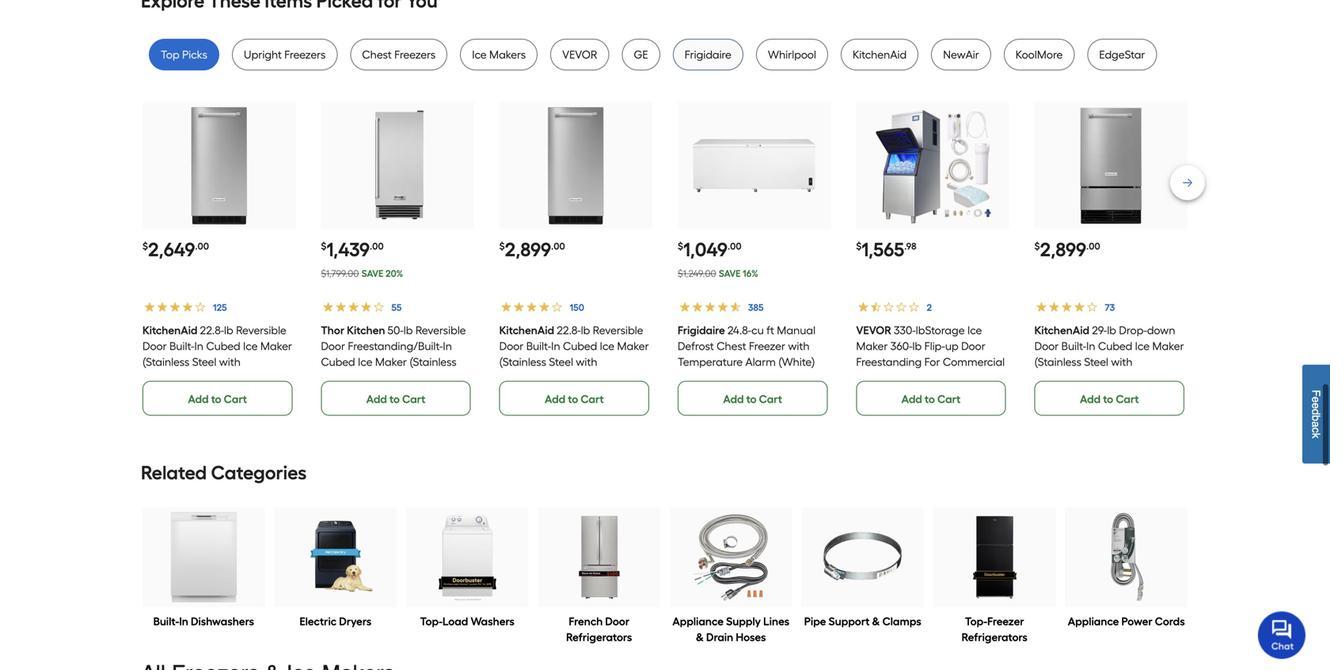 Task type: locate. For each thing, give the bounding box(es) containing it.
add to cart for 1,049 list item
[[723, 393, 783, 406]]

lb for 6th add to cart link from left
[[1108, 324, 1117, 337]]

22.8- inside 2,649 "list item"
[[200, 324, 224, 337]]

appliance power cords list item
[[1066, 508, 1188, 630]]

0 horizontal spatial reversible
[[236, 324, 287, 337]]

29-lb drop-down door built-in cubed ice maker (stainless steel with printshield)
[[1035, 324, 1185, 385]]

1 horizontal spatial $ 2,899 .00
[[1035, 239, 1101, 262]]

2,899
[[505, 239, 551, 262], [1041, 239, 1087, 262]]

add inside 1,049 list item
[[723, 393, 744, 406]]

0 horizontal spatial freezer
[[749, 340, 786, 353]]

in inside 29-lb drop-down door built-in cubed ice maker (stainless steel with printshield)
[[1087, 340, 1096, 353]]

4 cart from the left
[[759, 393, 783, 406]]

printshield) inside 2,649 "list item"
[[143, 371, 198, 385]]

0 horizontal spatial refrigerators
[[566, 631, 632, 645]]

1 2,899 from the left
[[505, 239, 551, 262]]

door inside french door refrigerators
[[605, 615, 630, 629]]

2 (stainless from the left
[[410, 355, 457, 369]]

to for 1,565 list item on the right of page
[[925, 393, 935, 406]]

freezer inside 24.8-cu ft manual defrost chest freezer with temperature alarm (white)
[[749, 340, 786, 353]]

pipe support & clamps image
[[818, 513, 908, 603]]

22.8- for 2,899
[[557, 324, 581, 337]]

2 refrigerators from the left
[[962, 631, 1028, 645]]

2 freezers from the left
[[395, 48, 436, 62]]

1 horizontal spatial 2,899 list item
[[1035, 102, 1188, 416]]

support
[[829, 615, 870, 629]]

cubed inside 50-lb reversible door freestanding/built-in cubed ice maker (stainless steel) energy star
[[321, 355, 355, 369]]

to inside 1,439 list item
[[390, 393, 400, 406]]

2,649
[[148, 239, 195, 262]]

save inside 1,049 list item
[[719, 268, 741, 280]]

6 add from the left
[[1080, 393, 1101, 406]]

2,899 for 29-lb drop-down door built-in cubed ice maker (stainless steel with printshield)
[[1041, 239, 1087, 262]]

$1,249.00
[[678, 268, 717, 280]]

add to cart link for 1,049 list item
[[678, 381, 828, 416]]

refrigerators inside list item
[[566, 631, 632, 645]]

2 horizontal spatial printshield)
[[1035, 371, 1090, 385]]

4 (stainless from the left
[[1035, 355, 1082, 369]]

to inside 2,649 "list item"
[[211, 393, 221, 406]]

50-lb reversible door freestanding/built-in cubed ice maker (stainless steel) energy star
[[321, 324, 466, 385]]

1,439
[[327, 239, 370, 262]]

kitchenaid for kitchenaid 22.8-lb reversible door built-in cubed ice maker (stainless steel with printshield) image within 2,649 "list item"
[[143, 324, 198, 337]]

4 to from the left
[[747, 393, 757, 406]]

1 add to cart link from the left
[[143, 381, 293, 416]]

reversible for 2,649
[[236, 324, 287, 337]]

lb inside 330-lbstorage ice maker 360-lb flip-up door freestanding for commercial use ice maker (silvery)
[[913, 340, 922, 353]]

ice inside 50-lb reversible door freestanding/built-in cubed ice maker (stainless steel) energy star
[[358, 355, 373, 369]]

3 cart from the left
[[581, 393, 604, 406]]

in for add to cart link inside 1,439 list item
[[443, 340, 452, 353]]

2,899 list item
[[500, 102, 653, 416], [1035, 102, 1188, 416]]

thor kitchen 50-lb reversible door freestanding/built-in cubed ice maker (stainless steel) energy star image
[[336, 104, 459, 227]]

add inside 1,439 list item
[[366, 393, 387, 406]]

2 cart from the left
[[402, 393, 426, 406]]

freezers for chest freezers
[[395, 48, 436, 62]]

appliance inside list item
[[1068, 615, 1120, 629]]

1 $ from the left
[[143, 241, 148, 252]]

5 add to cart link from the left
[[856, 381, 1006, 416]]

lb inside 2,649 "list item"
[[224, 324, 233, 337]]

3 add from the left
[[545, 393, 566, 406]]

frigidaire up defrost
[[678, 324, 725, 337]]

washers
[[471, 615, 515, 629]]

4 .00 from the left
[[728, 241, 742, 252]]

(white)
[[779, 355, 815, 369]]

electric dryers link
[[300, 614, 372, 630]]

2 add to cart link from the left
[[321, 381, 471, 416]]

1 22.8- from the left
[[200, 324, 224, 337]]

add for add to cart link inside 1,439 list item
[[366, 393, 387, 406]]

maker inside 2,649 "list item"
[[260, 340, 292, 353]]

edgestar
[[1100, 48, 1146, 62]]

appliance left the power
[[1068, 615, 1120, 629]]

refrigerators for top-
[[962, 631, 1028, 645]]

$ inside $ 2,649 .00
[[143, 241, 148, 252]]

& left clamps on the right of the page
[[873, 615, 880, 629]]

reversible inside 50-lb reversible door freestanding/built-in cubed ice maker (stainless steel) energy star
[[416, 324, 466, 337]]

add for add to cart link in 2,649 "list item"
[[188, 393, 209, 406]]

top- down top-freezer refrigerators image
[[965, 615, 988, 629]]

.98
[[905, 241, 917, 252]]

1 appliance from the left
[[673, 615, 724, 629]]

0 vertical spatial freezer
[[749, 340, 786, 353]]

save left 16%
[[719, 268, 741, 280]]

22.8-lb reversible door built-in cubed ice maker (stainless steel with printshield) inside 2,649 "list item"
[[143, 324, 292, 385]]

vevor inside 1,565 list item
[[856, 324, 892, 337]]

$ 2,899 .00 for 22.8-
[[500, 239, 565, 262]]

$ for add to cart link in 2,649 "list item"
[[143, 241, 148, 252]]

2 steel from the left
[[549, 355, 574, 369]]

1 horizontal spatial freezer
[[988, 615, 1025, 629]]

freezers
[[285, 48, 326, 62], [395, 48, 436, 62]]

(stainless
[[143, 355, 190, 369], [410, 355, 457, 369], [500, 355, 547, 369], [1035, 355, 1082, 369]]

& inside appliance supply lines & drain hoses
[[696, 631, 704, 645]]

5 add from the left
[[902, 393, 923, 406]]

e up 'd'
[[1311, 397, 1323, 403]]

6 $ from the left
[[1035, 241, 1041, 252]]

save for 1,439
[[362, 268, 384, 280]]

2 horizontal spatial reversible
[[593, 324, 644, 337]]

french door refrigerators
[[566, 615, 632, 645]]

$ 2,899 .00 for 29-
[[1035, 239, 1101, 262]]

0 horizontal spatial steel
[[192, 355, 217, 369]]

lines
[[764, 615, 790, 629]]

1 horizontal spatial steel
[[549, 355, 574, 369]]

2 horizontal spatial steel
[[1085, 355, 1109, 369]]

3 (stainless from the left
[[500, 355, 547, 369]]

whirlpool
[[768, 48, 817, 62]]

top- left washers
[[420, 615, 443, 629]]

1 vertical spatial vevor
[[856, 324, 892, 337]]

add for 6th add to cart link from left
[[1080, 393, 1101, 406]]

add to cart inside 1,439 list item
[[366, 393, 426, 406]]

in inside 2,649 "list item"
[[194, 340, 204, 353]]

top-load washers link
[[420, 614, 515, 630]]

6 add to cart from the left
[[1080, 393, 1140, 406]]

appliance power cords image
[[1082, 513, 1172, 603]]

$1,249.00 save 16%
[[678, 268, 759, 280]]

0 horizontal spatial freezers
[[285, 48, 326, 62]]

0 horizontal spatial $ 2,899 .00
[[500, 239, 565, 262]]

1 refrigerators from the left
[[566, 631, 632, 645]]

appliance up drain
[[673, 615, 724, 629]]

2 $ 2,899 .00 from the left
[[1035, 239, 1101, 262]]

2 22.8-lb reversible door built-in cubed ice maker (stainless steel with printshield) from the left
[[500, 324, 649, 385]]

add to cart link inside 1,439 list item
[[321, 381, 471, 416]]

door inside 330-lbstorage ice maker 360-lb flip-up door freestanding for commercial use ice maker (silvery)
[[962, 340, 986, 353]]

2 kitchenaid 22.8-lb reversible door built-in cubed ice maker (stainless steel with printshield) image from the left
[[515, 104, 637, 227]]

1 horizontal spatial 2,899
[[1041, 239, 1087, 262]]

2 $ from the left
[[321, 241, 327, 252]]

printshield)
[[143, 371, 198, 385], [500, 371, 555, 385], [1035, 371, 1090, 385]]

add inside 1,565 list item
[[902, 393, 923, 406]]

door inside 29-lb drop-down door built-in cubed ice maker (stainless steel with printshield)
[[1035, 340, 1059, 353]]

in for add to cart link in 2,649 "list item"
[[194, 340, 204, 353]]

1 horizontal spatial kitchenaid 22.8-lb reversible door built-in cubed ice maker (stainless steel with printshield) image
[[515, 104, 637, 227]]

with
[[788, 340, 810, 353], [219, 355, 241, 369], [576, 355, 598, 369], [1112, 355, 1133, 369]]

add for add to cart link in the 1,049 list item
[[723, 393, 744, 406]]

0 horizontal spatial appliance
[[673, 615, 724, 629]]

thor
[[321, 324, 345, 337]]

5 add to cart from the left
[[902, 393, 961, 406]]

1 horizontal spatial appliance
[[1068, 615, 1120, 629]]

0 horizontal spatial printshield)
[[143, 371, 198, 385]]

0 horizontal spatial &
[[696, 631, 704, 645]]

built- inside 2,649 "list item"
[[170, 340, 194, 353]]

1 (stainless from the left
[[143, 355, 190, 369]]

add to cart inside 1,049 list item
[[723, 393, 783, 406]]

add to cart link inside 2,649 "list item"
[[143, 381, 293, 416]]

appliance supply lines & drain hoses list item
[[670, 508, 792, 646]]

makers
[[490, 48, 526, 62]]

top-freezer refrigerators
[[962, 615, 1028, 645]]

4 add to cart link from the left
[[678, 381, 828, 416]]

f e e d b a c k button
[[1303, 365, 1331, 464]]

kitchenaid 22.8-lb reversible door built-in cubed ice maker (stainless steel with printshield) image
[[158, 104, 280, 227], [515, 104, 637, 227]]

vevor
[[563, 48, 598, 62], [856, 324, 892, 337]]

add to cart link inside 1,565 list item
[[856, 381, 1006, 416]]

1 add to cart from the left
[[188, 393, 247, 406]]

5 $ from the left
[[856, 241, 862, 252]]

top-freezer refrigerators list item
[[934, 508, 1056, 646]]

cubed
[[206, 340, 241, 353], [563, 340, 597, 353], [1099, 340, 1133, 353], [321, 355, 355, 369]]

cart inside 2,649 "list item"
[[224, 393, 247, 406]]

save left 20% on the top of page
[[362, 268, 384, 280]]

0 vertical spatial &
[[873, 615, 880, 629]]

3 printshield) from the left
[[1035, 371, 1090, 385]]

2 22.8- from the left
[[557, 324, 581, 337]]

0 vertical spatial chest
[[362, 48, 392, 62]]

2 .00 from the left
[[370, 241, 384, 252]]

built-in dishwashers link
[[153, 614, 254, 630]]

kitchenaid 22.8-lb reversible door built-in cubed ice maker (stainless steel with printshield) image inside 2,649 "list item"
[[158, 104, 280, 227]]

5 to from the left
[[925, 393, 935, 406]]

in inside 50-lb reversible door freestanding/built-in cubed ice maker (stainless steel) energy star
[[443, 340, 452, 353]]

$ inside $ 1,565 .98
[[856, 241, 862, 252]]

$ inside the $ 1,049 .00
[[678, 241, 684, 252]]

(stainless inside 50-lb reversible door freestanding/built-in cubed ice maker (stainless steel) energy star
[[410, 355, 457, 369]]

freezer inside top-freezer refrigerators
[[988, 615, 1025, 629]]

reversible inside 2,649 "list item"
[[236, 324, 287, 337]]

22.8-
[[200, 324, 224, 337], [557, 324, 581, 337]]

1,439 list item
[[321, 102, 474, 416]]

1 horizontal spatial reversible
[[416, 324, 466, 337]]

chest inside 24.8-cu ft manual defrost chest freezer with temperature alarm (white)
[[717, 340, 747, 353]]

1 horizontal spatial printshield)
[[500, 371, 555, 385]]

cart for add to cart link within the 1,565 list item
[[938, 393, 961, 406]]

0 horizontal spatial 2,899 list item
[[500, 102, 653, 416]]

1 freezers from the left
[[285, 48, 326, 62]]

3 reversible from the left
[[593, 324, 644, 337]]

clamps
[[883, 615, 922, 629]]

add to cart link
[[143, 381, 293, 416], [321, 381, 471, 416], [500, 381, 650, 416], [678, 381, 828, 416], [856, 381, 1006, 416], [1035, 381, 1185, 416]]

4 add to cart from the left
[[723, 393, 783, 406]]

1 reversible from the left
[[236, 324, 287, 337]]

1 horizontal spatial top-
[[965, 615, 988, 629]]

2 save from the left
[[719, 268, 741, 280]]

1 horizontal spatial &
[[873, 615, 880, 629]]

electric dryers image
[[290, 513, 381, 603]]

appliance inside appliance supply lines & drain hoses
[[673, 615, 724, 629]]

in for 4th add to cart link from the right
[[551, 340, 560, 353]]

refrigerators
[[566, 631, 632, 645], [962, 631, 1028, 645]]

330-
[[894, 324, 916, 337]]

frigidaire right ge
[[685, 48, 732, 62]]

0 horizontal spatial save
[[362, 268, 384, 280]]

2 appliance from the left
[[1068, 615, 1120, 629]]

top-freezer refrigerators image
[[950, 513, 1040, 603]]

2 to from the left
[[390, 393, 400, 406]]

e up b
[[1311, 403, 1323, 410]]

$ 2,899 .00
[[500, 239, 565, 262], [1035, 239, 1101, 262]]

cart inside 1,565 list item
[[938, 393, 961, 406]]

top- inside top-freezer refrigerators
[[965, 615, 988, 629]]

cubed inside 2,649 "list item"
[[206, 340, 241, 353]]

steel inside 29-lb drop-down door built-in cubed ice maker (stainless steel with printshield)
[[1085, 355, 1109, 369]]

1 vertical spatial freezer
[[988, 615, 1025, 629]]

1 top- from the left
[[420, 615, 443, 629]]

3 to from the left
[[568, 393, 578, 406]]

add to cart link for 1,565 list item on the right of page
[[856, 381, 1006, 416]]

1 cart from the left
[[224, 393, 247, 406]]

top-
[[420, 615, 443, 629], [965, 615, 988, 629]]

lb inside 50-lb reversible door freestanding/built-in cubed ice maker (stainless steel) energy star
[[404, 324, 413, 337]]

top-load washers image
[[422, 513, 513, 603]]

2 reversible from the left
[[416, 324, 466, 337]]

0 horizontal spatial vevor
[[563, 48, 598, 62]]

top-load washers
[[420, 615, 515, 629]]

appliance for appliance power cords
[[1068, 615, 1120, 629]]

steel
[[192, 355, 217, 369], [549, 355, 574, 369], [1085, 355, 1109, 369]]

ice
[[472, 48, 487, 62], [968, 324, 983, 337], [243, 340, 258, 353], [600, 340, 615, 353], [1136, 340, 1150, 353], [358, 355, 373, 369], [878, 371, 893, 385]]

freezer
[[749, 340, 786, 353], [988, 615, 1025, 629]]

0 horizontal spatial 22.8-lb reversible door built-in cubed ice maker (stainless steel with printshield)
[[143, 324, 292, 385]]

lb inside 29-lb drop-down door built-in cubed ice maker (stainless steel with printshield)
[[1108, 324, 1117, 337]]

4 add from the left
[[723, 393, 744, 406]]

2 add from the left
[[366, 393, 387, 406]]

kitchen
[[347, 324, 385, 337]]

$ 1,049 .00
[[678, 239, 742, 262]]

1 .00 from the left
[[195, 241, 209, 252]]

1 horizontal spatial vevor
[[856, 324, 892, 337]]

freezer down ft on the right of the page
[[749, 340, 786, 353]]

in inside list item
[[179, 615, 188, 629]]

energy
[[351, 371, 392, 385]]

3 add to cart link from the left
[[500, 381, 650, 416]]

add to cart for 2,649 "list item"
[[188, 393, 247, 406]]

1 $ 2,899 .00 from the left
[[500, 239, 565, 262]]

to inside 1,565 list item
[[925, 393, 935, 406]]

0 horizontal spatial chest
[[362, 48, 392, 62]]

1 save from the left
[[362, 268, 384, 280]]

0 horizontal spatial kitchenaid 22.8-lb reversible door built-in cubed ice maker (stainless steel with printshield) image
[[158, 104, 280, 227]]

24.8-
[[728, 324, 752, 337]]

freestanding
[[856, 355, 922, 369]]

kitchenaid 22.8-lb reversible door built-in cubed ice maker (stainless steel with printshield) image for 2,899
[[515, 104, 637, 227]]

0 horizontal spatial top-
[[420, 615, 443, 629]]

to for 1,049 list item
[[747, 393, 757, 406]]

1 horizontal spatial refrigerators
[[962, 631, 1028, 645]]

kitchenaid inside 2,649 "list item"
[[143, 324, 198, 337]]

add to cart inside 2,649 "list item"
[[188, 393, 247, 406]]

2 printshield) from the left
[[500, 371, 555, 385]]

to for 2,649 "list item"
[[211, 393, 221, 406]]

printshield) for 2,649
[[143, 371, 198, 385]]

2 top- from the left
[[965, 615, 988, 629]]

(stainless inside 2,649 "list item"
[[143, 355, 190, 369]]

built- inside list item
[[153, 615, 179, 629]]

1 add from the left
[[188, 393, 209, 406]]

door inside 2,649 "list item"
[[143, 340, 167, 353]]

add to cart link inside 1,049 list item
[[678, 381, 828, 416]]

refrigerators inside list item
[[962, 631, 1028, 645]]

add to cart for 1,565 list item on the right of page
[[902, 393, 961, 406]]

2 add to cart from the left
[[366, 393, 426, 406]]

29-
[[1092, 324, 1108, 337]]

to inside 1,049 list item
[[747, 393, 757, 406]]

save
[[362, 268, 384, 280], [719, 268, 741, 280]]

1 kitchenaid 22.8-lb reversible door built-in cubed ice maker (stainless steel with printshield) image from the left
[[158, 104, 280, 227]]

1 22.8-lb reversible door built-in cubed ice maker (stainless steel with printshield) from the left
[[143, 324, 292, 385]]

1 vertical spatial frigidaire
[[678, 324, 725, 337]]

& left drain
[[696, 631, 704, 645]]

3 steel from the left
[[1085, 355, 1109, 369]]

steel inside 2,649 "list item"
[[192, 355, 217, 369]]

3 $ from the left
[[500, 241, 505, 252]]

vevor 330-lbstorage ice maker 360-lb flip-up door freestanding for commercial use ice maker (silvery) image
[[872, 104, 994, 227]]

frigidaire inside 1,049 list item
[[678, 324, 725, 337]]

add for add to cart link within the 1,565 list item
[[902, 393, 923, 406]]

1 horizontal spatial 22.8-
[[557, 324, 581, 337]]

1 vertical spatial &
[[696, 631, 704, 645]]

c
[[1311, 428, 1323, 434]]

save for 1,049
[[719, 268, 741, 280]]

chest
[[362, 48, 392, 62], [717, 340, 747, 353]]

built-in dishwashers list item
[[143, 508, 265, 630]]

save inside 1,439 list item
[[362, 268, 384, 280]]

reversible
[[236, 324, 287, 337], [416, 324, 466, 337], [593, 324, 644, 337]]

6 to from the left
[[1104, 393, 1114, 406]]

1 horizontal spatial freezers
[[395, 48, 436, 62]]

2 2,899 from the left
[[1041, 239, 1087, 262]]

1 horizontal spatial 22.8-lb reversible door built-in cubed ice maker (stainless steel with printshield)
[[500, 324, 649, 385]]

5 cart from the left
[[938, 393, 961, 406]]

freezer down top-freezer refrigerators image
[[988, 615, 1025, 629]]

$1,799.00 save 20%
[[321, 268, 403, 280]]

6 cart from the left
[[1116, 393, 1140, 406]]

manual
[[777, 324, 816, 337]]

add to cart
[[188, 393, 247, 406], [366, 393, 426, 406], [545, 393, 604, 406], [723, 393, 783, 406], [902, 393, 961, 406], [1080, 393, 1140, 406]]

1 steel from the left
[[192, 355, 217, 369]]

frigidaire
[[685, 48, 732, 62], [678, 324, 725, 337]]

cu
[[752, 324, 764, 337]]

0 horizontal spatial 22.8-
[[200, 324, 224, 337]]

(stainless for add to cart link in 2,649 "list item"
[[143, 355, 190, 369]]

1 horizontal spatial save
[[719, 268, 741, 280]]

4 $ from the left
[[678, 241, 684, 252]]

add to cart inside 1,565 list item
[[902, 393, 961, 406]]

cubed for add to cart link inside 1,439 list item
[[321, 355, 355, 369]]

cubed inside 29-lb drop-down door built-in cubed ice maker (stainless steel with printshield)
[[1099, 340, 1133, 353]]

vevor left ge
[[563, 48, 598, 62]]

cart inside 1,049 list item
[[759, 393, 783, 406]]

built-in dishwashers
[[153, 615, 254, 629]]

cart inside 1,439 list item
[[402, 393, 426, 406]]

maker
[[260, 340, 292, 353], [617, 340, 649, 353], [856, 340, 888, 353], [1153, 340, 1185, 353], [375, 355, 407, 369], [895, 371, 927, 385]]

add inside 2,649 "list item"
[[188, 393, 209, 406]]

freestanding/built-
[[348, 340, 443, 353]]

1 vertical spatial chest
[[717, 340, 747, 353]]

vevor left 330-
[[856, 324, 892, 337]]

0 horizontal spatial 2,899
[[505, 239, 551, 262]]

0 vertical spatial vevor
[[563, 48, 598, 62]]

1 horizontal spatial chest
[[717, 340, 747, 353]]

1 printshield) from the left
[[143, 371, 198, 385]]

k
[[1311, 434, 1323, 439]]

ft
[[767, 324, 775, 337]]

1 to from the left
[[211, 393, 221, 406]]

to for 1,439 list item in the left of the page
[[390, 393, 400, 406]]

door
[[143, 340, 167, 353], [321, 340, 345, 353], [500, 340, 524, 353], [962, 340, 986, 353], [1035, 340, 1059, 353], [605, 615, 630, 629]]

add
[[188, 393, 209, 406], [366, 393, 387, 406], [545, 393, 566, 406], [723, 393, 744, 406], [902, 393, 923, 406], [1080, 393, 1101, 406]]



Task type: describe. For each thing, give the bounding box(es) containing it.
kitchenaid for kitchenaid 29-lb drop-down door built-in cubed ice maker (stainless steel with printshield) image
[[1035, 324, 1090, 337]]

1,049
[[684, 239, 728, 262]]

kitchenaid for 2,899's kitchenaid 22.8-lb reversible door built-in cubed ice maker (stainless steel with printshield) image
[[500, 324, 555, 337]]

cart for add to cart link in 2,649 "list item"
[[224, 393, 247, 406]]

ice makers
[[472, 48, 526, 62]]

lb for 4th add to cart link from the right
[[581, 324, 590, 337]]

.00 inside $ 2,649 .00
[[195, 241, 209, 252]]

with inside 29-lb drop-down door built-in cubed ice maker (stainless steel with printshield)
[[1112, 355, 1133, 369]]

french door refrigerators image
[[554, 513, 645, 603]]

drop-
[[1120, 324, 1148, 337]]

top
[[161, 48, 180, 62]]

$ 1,565 .98
[[856, 239, 917, 262]]

cart for add to cart link inside 1,439 list item
[[402, 393, 426, 406]]

330-lbstorage ice maker 360-lb flip-up door freestanding for commercial use ice maker (silvery)
[[856, 324, 1005, 385]]

3 add to cart from the left
[[545, 393, 604, 406]]

power
[[1122, 615, 1153, 629]]

for
[[925, 355, 941, 369]]

upright
[[244, 48, 282, 62]]

22.8-lb reversible door built-in cubed ice maker (stainless steel with printshield) for 2,899
[[500, 324, 649, 385]]

& inside "link"
[[873, 615, 880, 629]]

chest freezers
[[362, 48, 436, 62]]

add for 4th add to cart link from the right
[[545, 393, 566, 406]]

dishwashers
[[191, 615, 254, 629]]

kitchenaid 22.8-lb reversible door built-in cubed ice maker (stainless steel with printshield) image for 2,649
[[158, 104, 280, 227]]

cubed for add to cart link in 2,649 "list item"
[[206, 340, 241, 353]]

$ for add to cart link within the 1,565 list item
[[856, 241, 862, 252]]

(silvery)
[[930, 371, 969, 385]]

lb for add to cart link in 2,649 "list item"
[[224, 324, 233, 337]]

steel for 2,899
[[549, 355, 574, 369]]

chat invite button image
[[1259, 612, 1307, 660]]

appliance supply lines & drain hoses image
[[686, 513, 776, 603]]

related categories
[[141, 462, 307, 485]]

reversible for 2,899
[[593, 324, 644, 337]]

2,649 list item
[[143, 102, 296, 416]]

load
[[443, 615, 468, 629]]

ice inside 2,649 "list item"
[[243, 340, 258, 353]]

star
[[395, 371, 420, 385]]

1 e from the top
[[1311, 397, 1323, 403]]

temperature
[[678, 355, 743, 369]]

use
[[856, 371, 875, 385]]

top- for load
[[420, 615, 443, 629]]

1,049 list item
[[678, 102, 831, 416]]

appliance supply lines & drain hoses
[[673, 615, 790, 645]]

2 e from the top
[[1311, 403, 1323, 410]]

top-load washers list item
[[406, 508, 529, 630]]

$ 2,649 .00
[[143, 239, 209, 262]]

defrost
[[678, 340, 714, 353]]

newair
[[944, 48, 980, 62]]

1,565
[[862, 239, 905, 262]]

door inside 50-lb reversible door freestanding/built-in cubed ice maker (stainless steel) energy star
[[321, 340, 345, 353]]

pipe
[[805, 615, 826, 629]]

top- for freezer
[[965, 615, 988, 629]]

top-freezer refrigerators link
[[934, 614, 1056, 646]]

lb for add to cart link inside 1,439 list item
[[404, 324, 413, 337]]

cords
[[1155, 615, 1186, 629]]

2 2,899 list item from the left
[[1035, 102, 1188, 416]]

2,899 for 22.8-lb reversible door built-in cubed ice maker (stainless steel with printshield)
[[505, 239, 551, 262]]

frigidaire 24.8-cu ft manual defrost chest freezer with temperature alarm (white) image
[[693, 104, 816, 227]]

top picks
[[161, 48, 207, 62]]

.00 inside $ 1,439 .00
[[370, 241, 384, 252]]

ice inside 29-lb drop-down door built-in cubed ice maker (stainless steel with printshield)
[[1136, 340, 1150, 353]]

1 2,899 list item from the left
[[500, 102, 653, 416]]

french door refrigerators list item
[[538, 508, 661, 646]]

.00 inside the $ 1,049 .00
[[728, 241, 742, 252]]

20%
[[386, 268, 403, 280]]

kitchenaid 29-lb drop-down door built-in cubed ice maker (stainless steel with printshield) image
[[1050, 104, 1173, 227]]

electric dryers list item
[[274, 508, 397, 630]]

f e e d b a c k
[[1311, 390, 1323, 439]]

f
[[1311, 390, 1323, 397]]

thor kitchen
[[321, 324, 385, 337]]

cart for 4th add to cart link from the right
[[581, 393, 604, 406]]

appliance supply lines & drain hoses link
[[670, 614, 792, 646]]

electric
[[300, 615, 337, 629]]

alarm
[[746, 355, 776, 369]]

with inside 24.8-cu ft manual defrost chest freezer with temperature alarm (white)
[[788, 340, 810, 353]]

printshield) inside 29-lb drop-down door built-in cubed ice maker (stainless steel with printshield)
[[1035, 371, 1090, 385]]

cart for add to cart link in the 1,049 list item
[[759, 393, 783, 406]]

refrigerators for french
[[566, 631, 632, 645]]

appliance power cords link
[[1068, 614, 1186, 630]]

steel)
[[321, 371, 349, 385]]

$ for 4th add to cart link from the right
[[500, 241, 505, 252]]

electric dryers
[[300, 615, 372, 629]]

$ inside $ 1,439 .00
[[321, 241, 327, 252]]

$1,799.00
[[321, 268, 359, 280]]

1,565 list item
[[856, 102, 1010, 416]]

down
[[1148, 324, 1176, 337]]

24.8-cu ft manual defrost chest freezer with temperature alarm (white)
[[678, 324, 816, 369]]

appliance for appliance supply lines & drain hoses
[[673, 615, 724, 629]]

add to cart link for 1,439 list item in the left of the page
[[321, 381, 471, 416]]

drain
[[707, 631, 734, 645]]

french door refrigerators link
[[538, 614, 661, 646]]

hoses
[[736, 631, 766, 645]]

up
[[946, 340, 959, 353]]

with inside 2,649 "list item"
[[219, 355, 241, 369]]

steel for 2,649
[[192, 355, 217, 369]]

cubed for 4th add to cart link from the right
[[563, 340, 597, 353]]

lbstorage
[[916, 324, 965, 337]]

french
[[569, 615, 603, 629]]

5 .00 from the left
[[1087, 241, 1101, 252]]

appliance power cords
[[1068, 615, 1186, 629]]

categories
[[211, 462, 307, 485]]

add to cart for 1,439 list item in the left of the page
[[366, 393, 426, 406]]

supply
[[726, 615, 761, 629]]

upright freezers
[[244, 48, 326, 62]]

d
[[1311, 410, 1323, 416]]

a
[[1311, 422, 1323, 428]]

360-
[[891, 340, 913, 353]]

(stainless inside 29-lb drop-down door built-in cubed ice maker (stainless steel with printshield)
[[1035, 355, 1082, 369]]

22.8- for 2,649
[[200, 324, 224, 337]]

built-in dishwashers image
[[159, 513, 249, 603]]

22.8-lb reversible door built-in cubed ice maker (stainless steel with printshield) for 2,649
[[143, 324, 292, 385]]

dryers
[[339, 615, 372, 629]]

cart for 6th add to cart link from left
[[1116, 393, 1140, 406]]

6 add to cart link from the left
[[1035, 381, 1185, 416]]

16%
[[743, 268, 759, 280]]

50-
[[388, 324, 404, 337]]

0 vertical spatial frigidaire
[[685, 48, 732, 62]]

(stainless for 4th add to cart link from the right
[[500, 355, 547, 369]]

printshield) for 2,899
[[500, 371, 555, 385]]

$ 1,439 .00
[[321, 239, 384, 262]]

koolmore
[[1016, 48, 1063, 62]]

related
[[141, 462, 207, 485]]

(stainless for add to cart link inside 1,439 list item
[[410, 355, 457, 369]]

freezers for upright freezers
[[285, 48, 326, 62]]

3 .00 from the left
[[551, 241, 565, 252]]

built- inside 29-lb drop-down door built-in cubed ice maker (stainless steel with printshield)
[[1062, 340, 1087, 353]]

picks
[[182, 48, 207, 62]]

add to cart link for 2,649 "list item"
[[143, 381, 293, 416]]

related categories heading
[[141, 457, 1190, 489]]

b
[[1311, 416, 1323, 422]]

$ for 6th add to cart link from left
[[1035, 241, 1041, 252]]

flip-
[[925, 340, 946, 353]]

ge
[[634, 48, 649, 62]]

pipe support & clamps link
[[805, 614, 922, 630]]

maker inside 29-lb drop-down door built-in cubed ice maker (stainless steel with printshield)
[[1153, 340, 1185, 353]]

pipe support & clamps list item
[[802, 508, 924, 630]]

maker inside 50-lb reversible door freestanding/built-in cubed ice maker (stainless steel) energy star
[[375, 355, 407, 369]]



Task type: vqa. For each thing, say whether or not it's contained in the screenshot.
'Boat' related to Boat Fishing Gear
no



